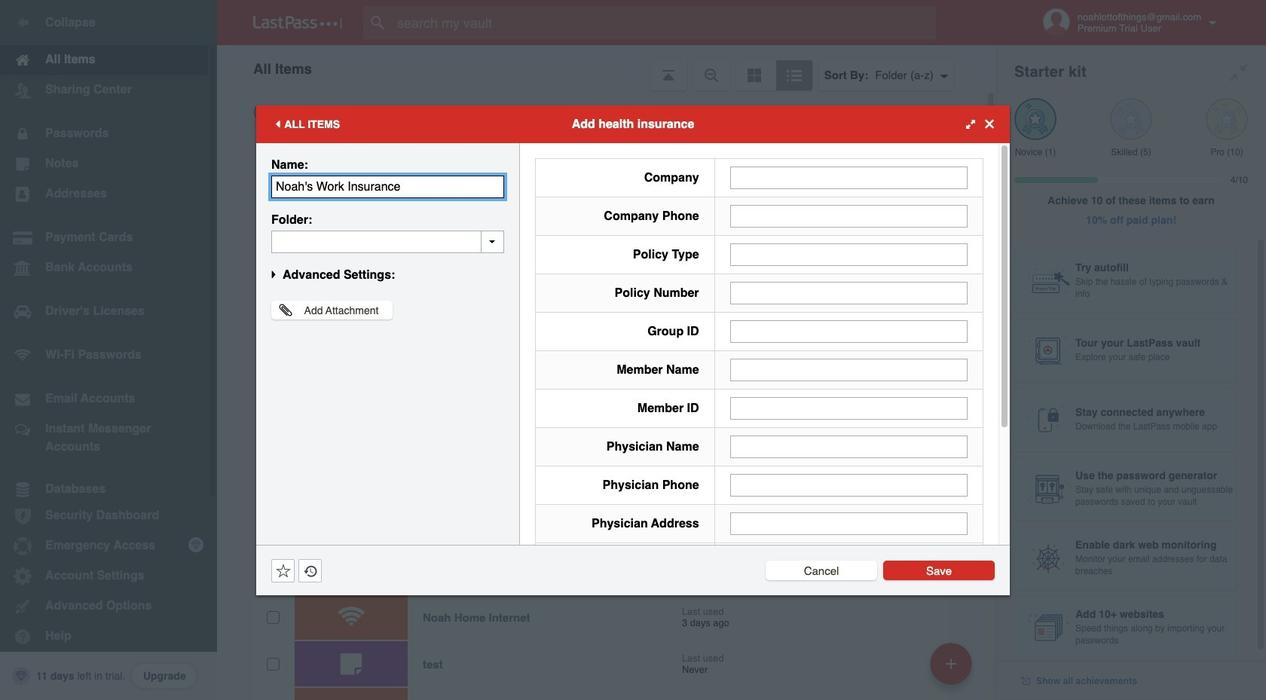 Task type: describe. For each thing, give the bounding box(es) containing it.
search my vault text field
[[363, 6, 966, 39]]



Task type: locate. For each thing, give the bounding box(es) containing it.
main navigation navigation
[[0, 0, 217, 700]]

None text field
[[730, 166, 968, 189], [730, 205, 968, 227], [730, 359, 968, 381], [730, 397, 968, 420], [730, 435, 968, 458], [730, 166, 968, 189], [730, 205, 968, 227], [730, 359, 968, 381], [730, 397, 968, 420], [730, 435, 968, 458]]

Search search field
[[363, 6, 966, 39]]

lastpass image
[[253, 16, 342, 29]]

dialog
[[256, 105, 1010, 691]]

vault options navigation
[[217, 45, 997, 90]]

new item image
[[946, 659, 957, 669]]

new item navigation
[[925, 639, 982, 700]]

None text field
[[271, 175, 504, 198], [271, 230, 504, 253], [730, 243, 968, 266], [730, 282, 968, 304], [730, 320, 968, 343], [730, 474, 968, 497], [730, 512, 968, 535], [271, 175, 504, 198], [271, 230, 504, 253], [730, 243, 968, 266], [730, 282, 968, 304], [730, 320, 968, 343], [730, 474, 968, 497], [730, 512, 968, 535]]



